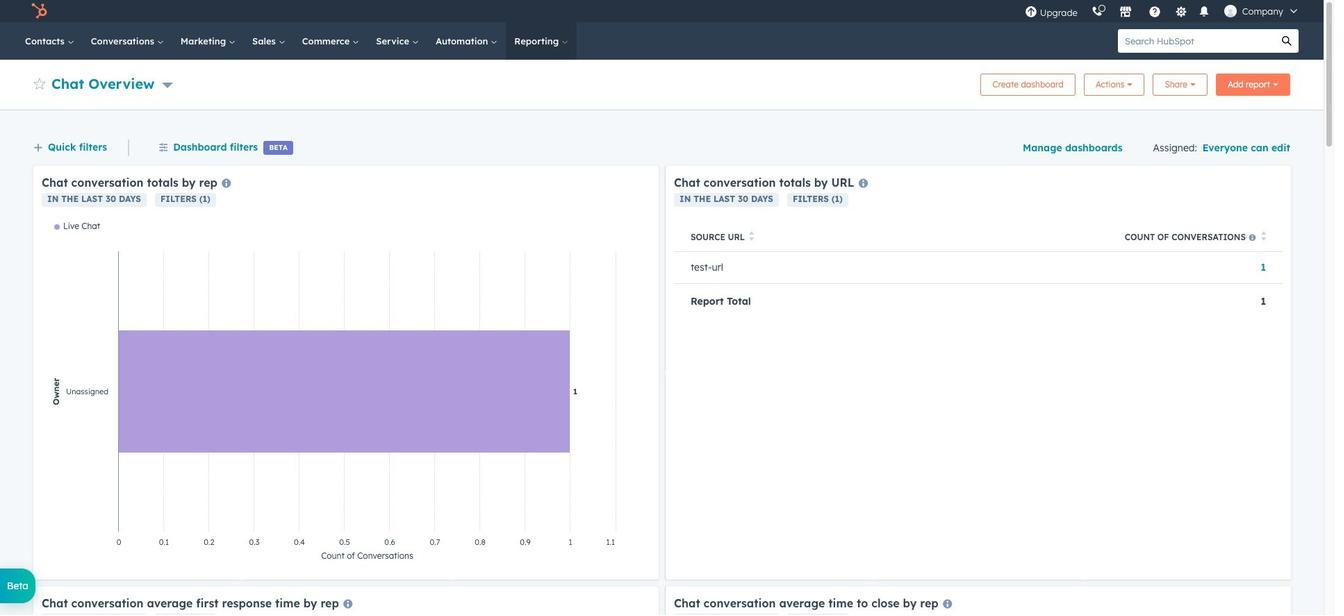 Task type: locate. For each thing, give the bounding box(es) containing it.
marketplaces image
[[1120, 6, 1132, 19]]

press to sort. image
[[1261, 232, 1267, 241]]

chat conversation average time to close by rep element
[[666, 587, 1292, 616]]

press to sort. element
[[749, 232, 755, 243], [1261, 232, 1267, 243]]

jacob simon image
[[1225, 5, 1237, 17]]

0 horizontal spatial press to sort. element
[[749, 232, 755, 243]]

menu
[[1018, 0, 1308, 22]]

Search HubSpot search field
[[1118, 29, 1276, 53]]

banner
[[33, 70, 1291, 96]]

1 horizontal spatial press to sort. element
[[1261, 232, 1267, 243]]



Task type: describe. For each thing, give the bounding box(es) containing it.
2 press to sort. element from the left
[[1261, 232, 1267, 243]]

chat conversation average first response time by rep element
[[33, 587, 659, 616]]

chat conversation totals by url element
[[666, 166, 1292, 580]]

1 press to sort. element from the left
[[749, 232, 755, 243]]

interactive chart image
[[42, 221, 651, 572]]

press to sort. image
[[749, 232, 755, 241]]

chat conversation totals by rep element
[[33, 166, 659, 580]]

toggle series visibility region
[[54, 221, 100, 231]]



Task type: vqa. For each thing, say whether or not it's contained in the screenshot.
menu
yes



